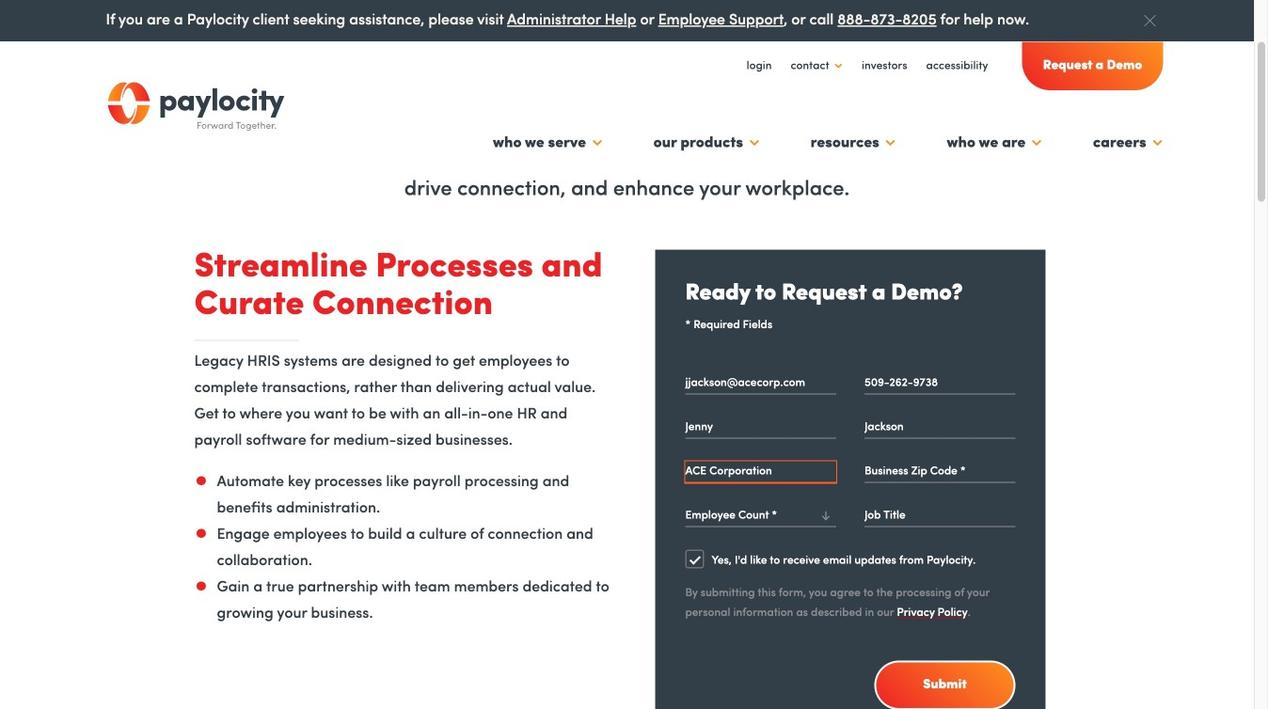 Task type: describe. For each thing, give the bounding box(es) containing it.
Phone * telephone field
[[865, 373, 1016, 395]]

Job Title text field
[[865, 506, 1016, 527]]

Company text field
[[686, 462, 837, 483]]

First Name text field
[[686, 417, 837, 439]]

Business Email email field
[[686, 373, 837, 395]]

header region
[[0, 0, 1255, 179]]

alert inside header region
[[91, 0, 1164, 41]]

header navigation element
[[91, 40, 1164, 179]]

paylocity home page image
[[91, 82, 302, 131]]



Task type: locate. For each thing, give the bounding box(es) containing it.
alert
[[91, 0, 1164, 41]]

Business Zip Code number field
[[865, 462, 1016, 483]]

Last Name text field
[[865, 417, 1016, 439]]



